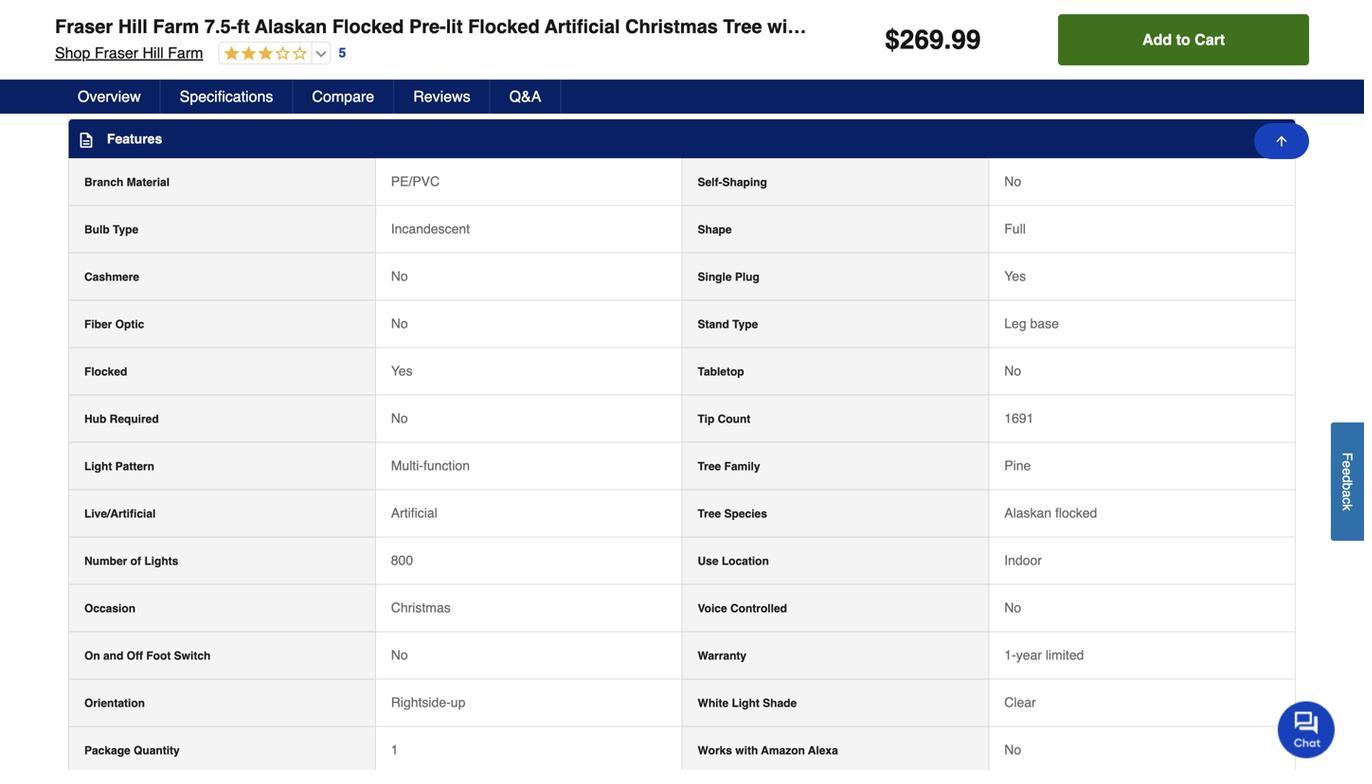 Task type: describe. For each thing, give the bounding box(es) containing it.
plug
[[735, 271, 760, 284]]

quantity
[[134, 745, 180, 758]]

overview
[[78, 88, 141, 105]]

required
[[110, 413, 159, 426]]

rightside-
[[391, 695, 451, 711]]

white
[[698, 697, 729, 711]]

height (feet)
[[84, 51, 154, 64]]

shop
[[55, 44, 90, 62]]

optic
[[115, 318, 144, 331]]

multi-function
[[391, 459, 470, 474]]

3.2 stars image
[[219, 45, 308, 63]]

family
[[725, 460, 761, 474]]

light pattern
[[84, 460, 155, 474]]

cashmere
[[84, 271, 139, 284]]

compare button
[[293, 80, 395, 114]]

tree for artificial
[[698, 508, 722, 521]]

specifications button
[[161, 80, 293, 114]]

arrow up image
[[1275, 134, 1290, 149]]

fiber optic
[[84, 318, 144, 331]]

0 horizontal spatial with
[[736, 745, 759, 758]]

1 horizontal spatial incandescent
[[811, 16, 932, 37]]

800
[[391, 553, 413, 568]]

f e e d b a c k
[[1341, 453, 1356, 511]]

8.9-
[[1086, 2, 1109, 17]]

on and off foot switch
[[84, 650, 211, 663]]

$
[[885, 25, 900, 55]]

a
[[1341, 490, 1356, 498]]

d
[[1341, 476, 1356, 483]]

off
[[127, 650, 143, 663]]

pattern
[[115, 460, 155, 474]]

leg base
[[1005, 316, 1060, 331]]

full
[[1005, 222, 1026, 237]]

tree family
[[698, 460, 761, 474]]

269
[[900, 25, 945, 55]]

k
[[1341, 504, 1356, 511]]

stand type
[[698, 318, 759, 331]]

hub
[[84, 413, 106, 426]]

shade
[[763, 697, 797, 711]]

(5
[[1063, 2, 1074, 17]]

1 vertical spatial light
[[732, 697, 760, 711]]

compare
[[312, 88, 375, 105]]

pe/pvc
[[391, 174, 440, 189]]

f
[[1341, 453, 1356, 461]]

1 horizontal spatial lights
[[938, 16, 994, 37]]

cart
[[1195, 31, 1226, 48]]

tip
[[698, 413, 715, 426]]

add
[[1143, 31, 1173, 48]]

use location
[[698, 555, 770, 568]]

switch
[[174, 650, 211, 663]]

self-shaping
[[698, 176, 768, 189]]

features
[[107, 131, 162, 147]]

of
[[130, 555, 141, 568]]

number
[[84, 555, 127, 568]]

works
[[698, 745, 733, 758]]

on
[[84, 650, 100, 663]]

1 vertical spatial fraser
[[95, 44, 138, 62]]

ft
[[237, 16, 250, 37]]

pre-
[[409, 16, 446, 37]]

chat invite button image
[[1279, 701, 1337, 759]]

add to cart button
[[1059, 14, 1310, 65]]

-
[[1078, 2, 1082, 17]]

1 horizontal spatial alaskan
[[1005, 506, 1052, 521]]

stand
[[698, 318, 730, 331]]

0 horizontal spatial christmas
[[391, 601, 451, 616]]

bulb type
[[84, 223, 139, 237]]

add to cart
[[1143, 31, 1226, 48]]

shape
[[698, 223, 732, 237]]

use
[[698, 555, 719, 568]]

specifications
[[180, 88, 273, 105]]



Task type: locate. For each thing, give the bounding box(es) containing it.
to
[[1177, 31, 1191, 48]]

0 horizontal spatial light
[[84, 460, 112, 474]]

and
[[103, 650, 124, 663]]

flocked up 5
[[332, 16, 404, 37]]

0 vertical spatial yes
[[1005, 269, 1027, 284]]

1 horizontal spatial yes
[[1005, 269, 1027, 284]]

shop fraser hill farm
[[55, 44, 203, 62]]

0 vertical spatial artificial
[[545, 16, 620, 37]]

1691
[[1005, 411, 1035, 426]]

branch material
[[84, 176, 170, 189]]

tabletop
[[698, 366, 745, 379]]

1 vertical spatial artificial
[[391, 506, 438, 521]]

voice controlled
[[698, 603, 788, 616]]

f e e d b a c k button
[[1332, 423, 1365, 541]]

type for stand type
[[733, 318, 759, 331]]

height
[[84, 51, 120, 64]]

e up b
[[1341, 468, 1356, 476]]

notes image
[[79, 133, 94, 148]]

christmas
[[626, 16, 718, 37], [391, 601, 451, 616]]

orientation
[[84, 697, 145, 711]]

fraser up shop
[[55, 16, 113, 37]]

1-
[[1005, 648, 1017, 663]]

5
[[339, 45, 346, 60]]

package
[[84, 745, 131, 758]]

$ 269 . 99
[[885, 25, 981, 55]]

alaskan up indoor
[[1005, 506, 1052, 521]]

farm left 7.5-
[[153, 16, 199, 37]]

artificial up q&a "button"
[[545, 16, 620, 37]]

flocked right lit
[[468, 16, 540, 37]]

0 horizontal spatial lights
[[144, 555, 179, 568]]

1 vertical spatial alaskan
[[1005, 506, 1052, 521]]

occasion
[[84, 603, 136, 616]]

overview button
[[59, 80, 161, 114]]

1-year limited
[[1005, 648, 1085, 663]]

e
[[1341, 461, 1356, 468], [1341, 468, 1356, 476]]

tree species
[[698, 508, 768, 521]]

alaskan up '3.2 stars' image
[[255, 16, 327, 37]]

0 horizontal spatial flocked
[[84, 366, 127, 379]]

0 vertical spatial light
[[84, 460, 112, 474]]

reviews button
[[395, 80, 491, 114]]

year
[[1017, 648, 1043, 663]]

0 horizontal spatial artificial
[[391, 506, 438, 521]]

indoor
[[1005, 553, 1043, 568]]

tip count
[[698, 413, 751, 426]]

hill right height
[[143, 44, 164, 62]]

1 vertical spatial tree
[[698, 460, 722, 474]]

type right stand
[[733, 318, 759, 331]]

1 vertical spatial incandescent
[[391, 222, 470, 237]]

2 vertical spatial tree
[[698, 508, 722, 521]]

controlled
[[731, 603, 788, 616]]

reviews
[[413, 88, 471, 105]]

q&a
[[510, 88, 542, 105]]

incandescent
[[811, 16, 932, 37], [391, 222, 470, 237]]

farm
[[153, 16, 199, 37], [168, 44, 203, 62]]

1 horizontal spatial type
[[733, 318, 759, 331]]

0 vertical spatial hill
[[118, 16, 148, 37]]

self-
[[698, 176, 723, 189]]

alaskan flocked
[[1005, 506, 1098, 521]]

1 horizontal spatial christmas
[[626, 16, 718, 37]]

alexa
[[809, 745, 839, 758]]

2 e from the top
[[1341, 468, 1356, 476]]

fraser right shop
[[95, 44, 138, 62]]

1 vertical spatial lights
[[144, 555, 179, 568]]

1 horizontal spatial light
[[732, 697, 760, 711]]

b
[[1341, 483, 1356, 490]]

1 vertical spatial yes
[[391, 364, 413, 379]]

rightside-up
[[391, 695, 466, 711]]

pine
[[1005, 459, 1032, 474]]

1 horizontal spatial with
[[768, 16, 806, 37]]

yes
[[1005, 269, 1027, 284], [391, 364, 413, 379]]

type for bulb type
[[113, 223, 139, 237]]

works with amazon alexa
[[698, 745, 839, 758]]

0 vertical spatial incandescent
[[811, 16, 932, 37]]

1 horizontal spatial artificial
[[545, 16, 620, 37]]

hub required
[[84, 413, 159, 426]]

1 vertical spatial hill
[[143, 44, 164, 62]]

live/artificial
[[84, 508, 156, 521]]

package quantity
[[84, 745, 180, 758]]

species
[[725, 508, 768, 521]]

e up d
[[1341, 461, 1356, 468]]

incandescent down pe/pvc
[[391, 222, 470, 237]]

lights left standard at the right top of the page
[[938, 16, 994, 37]]

lights
[[938, 16, 994, 37], [144, 555, 179, 568]]

0 horizontal spatial incandescent
[[391, 222, 470, 237]]

0 vertical spatial farm
[[153, 16, 199, 37]]

0 horizontal spatial alaskan
[[255, 16, 327, 37]]

type
[[113, 223, 139, 237], [733, 318, 759, 331]]

alaskan
[[255, 16, 327, 37], [1005, 506, 1052, 521]]

light right the white at the right
[[732, 697, 760, 711]]

0 vertical spatial alaskan
[[255, 16, 327, 37]]

q&a button
[[491, 80, 562, 114]]

0 horizontal spatial type
[[113, 223, 139, 237]]

multi-
[[391, 459, 424, 474]]

1 horizontal spatial flocked
[[332, 16, 404, 37]]

artificial
[[545, 16, 620, 37], [391, 506, 438, 521]]

flocked
[[1056, 506, 1098, 521]]

fraser hill farm 7.5-ft alaskan flocked pre-lit flocked artificial christmas tree with incandescent lights
[[55, 16, 994, 37]]

shaping
[[723, 176, 768, 189]]

function
[[424, 459, 470, 474]]

material
[[127, 176, 170, 189]]

1 vertical spatial with
[[736, 745, 759, 758]]

0 vertical spatial type
[[113, 223, 139, 237]]

voice
[[698, 603, 728, 616]]

branch
[[84, 176, 124, 189]]

artificial down multi-
[[391, 506, 438, 521]]

1 e from the top
[[1341, 461, 1356, 468]]

1
[[391, 743, 399, 758]]

fiber
[[84, 318, 112, 331]]

0 vertical spatial lights
[[938, 16, 994, 37]]

.
[[945, 25, 952, 55]]

type right bulb
[[113, 223, 139, 237]]

single plug
[[698, 271, 760, 284]]

0 vertical spatial christmas
[[626, 16, 718, 37]]

tree
[[724, 16, 763, 37], [698, 460, 722, 474], [698, 508, 722, 521]]

ft)
[[1109, 2, 1121, 17]]

white light shade
[[698, 697, 797, 711]]

0 horizontal spatial yes
[[391, 364, 413, 379]]

(feet)
[[123, 51, 154, 64]]

0 vertical spatial fraser
[[55, 16, 113, 37]]

light left pattern
[[84, 460, 112, 474]]

number of lights
[[84, 555, 179, 568]]

fraser
[[55, 16, 113, 37], [95, 44, 138, 62]]

flocked down fiber
[[84, 366, 127, 379]]

0 vertical spatial tree
[[724, 16, 763, 37]]

2 horizontal spatial flocked
[[468, 16, 540, 37]]

1 vertical spatial christmas
[[391, 601, 451, 616]]

hill up shop fraser hill farm at the top left of the page
[[118, 16, 148, 37]]

tree for multi-function
[[698, 460, 722, 474]]

lights right of
[[144, 555, 179, 568]]

standard
[[1005, 2, 1059, 17]]

incandescent left .
[[811, 16, 932, 37]]

1 vertical spatial farm
[[168, 44, 203, 62]]

count
[[718, 413, 751, 426]]

lit
[[446, 16, 463, 37]]

leg
[[1005, 316, 1027, 331]]

c
[[1341, 498, 1356, 504]]

amazon
[[762, 745, 806, 758]]

up
[[451, 695, 466, 711]]

farm right (feet) at the left top of the page
[[168, 44, 203, 62]]

0 vertical spatial with
[[768, 16, 806, 37]]

1 vertical spatial type
[[733, 318, 759, 331]]

light
[[84, 460, 112, 474], [732, 697, 760, 711]]

limited
[[1046, 648, 1085, 663]]

clear
[[1005, 695, 1037, 711]]

location
[[722, 555, 770, 568]]

99
[[952, 25, 981, 55]]



Task type: vqa. For each thing, say whether or not it's contained in the screenshot.


